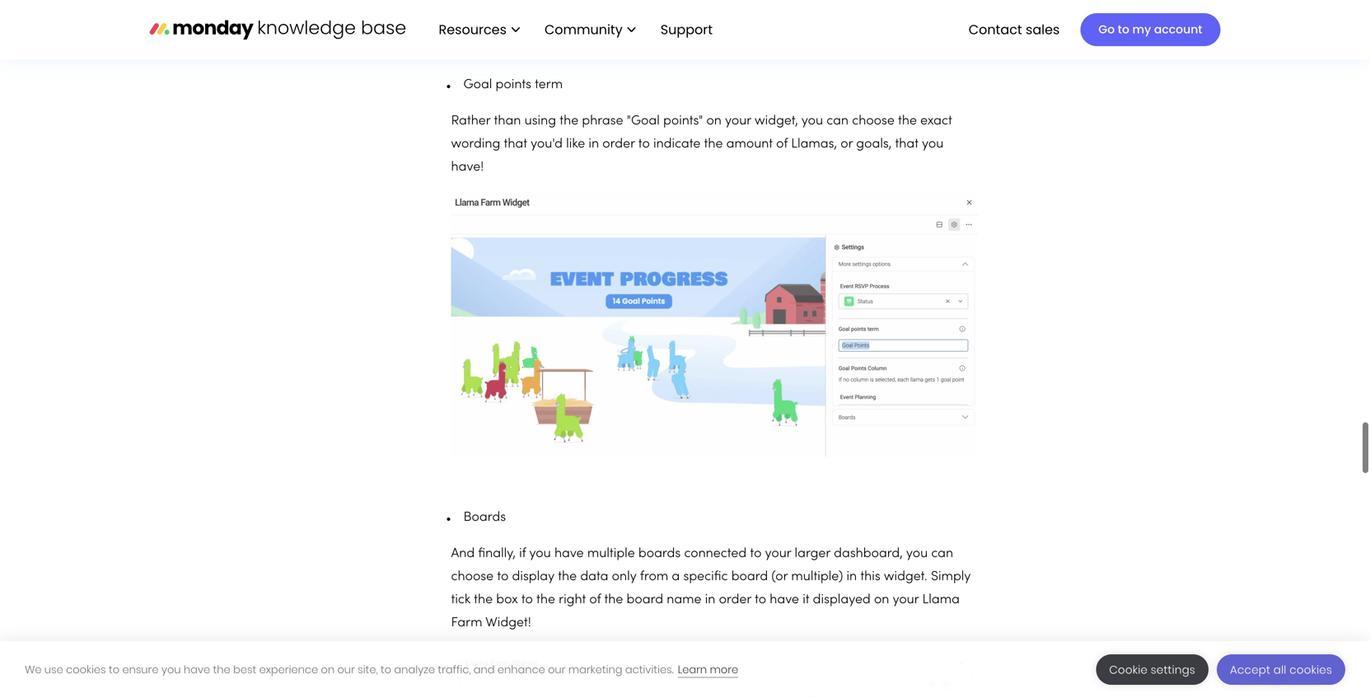 Task type: locate. For each thing, give the bounding box(es) containing it.
list
[[422, 0, 726, 59]]

right
[[559, 594, 586, 606]]

dialog
[[0, 641, 1371, 698]]

1 vertical spatial order
[[719, 594, 752, 606]]

choose
[[853, 115, 895, 127], [451, 571, 494, 583]]

only
[[612, 571, 637, 583]]

the down 'display'
[[537, 594, 556, 606]]

1 vertical spatial can
[[932, 548, 954, 560]]

simply
[[931, 571, 971, 583]]

in right like on the top of page
[[589, 138, 599, 150]]

have left best
[[184, 662, 210, 677]]

1 vertical spatial choose
[[451, 571, 494, 583]]

have inside dialog
[[184, 662, 210, 677]]

your
[[725, 115, 752, 127], [765, 548, 792, 560], [893, 594, 919, 606]]

0 horizontal spatial cookies
[[66, 662, 106, 677]]

cookies right use
[[66, 662, 106, 677]]

can up or
[[827, 115, 849, 127]]

in
[[589, 138, 599, 150], [847, 571, 857, 583], [705, 594, 716, 606]]

(or
[[772, 571, 788, 583]]

accept
[[1231, 662, 1271, 678]]

goal
[[464, 79, 492, 91]]

boards
[[464, 511, 506, 524]]

finally,
[[478, 548, 516, 560]]

the left amount
[[704, 138, 723, 150]]

multiple
[[588, 548, 635, 560]]

on inside rather than using the phrase "goal points" on your widget, you can choose the exact wording that you'd like in order to indicate the amount of llamas, or goals, that you have!
[[707, 115, 722, 127]]

to
[[1118, 21, 1130, 38], [639, 138, 650, 150], [750, 548, 762, 560], [497, 571, 509, 583], [522, 594, 533, 606], [755, 594, 767, 606], [109, 662, 120, 677], [381, 662, 392, 677]]

on right 'points"'
[[707, 115, 722, 127]]

our
[[338, 662, 355, 677], [548, 662, 566, 677]]

cookies
[[66, 662, 106, 677], [1290, 662, 1333, 678]]

can inside rather than using the phrase "goal points" on your widget, you can choose the exact wording that you'd like in order to indicate the amount of llamas, or goals, that you have!
[[827, 115, 849, 127]]

traffic,
[[438, 662, 471, 677]]

llamas,
[[792, 138, 838, 150]]

of right right
[[590, 594, 601, 606]]

cookies for all
[[1290, 662, 1333, 678]]

0 vertical spatial your
[[725, 115, 752, 127]]

on down this
[[875, 594, 890, 606]]

1 horizontal spatial have
[[555, 548, 584, 560]]

1 horizontal spatial in
[[705, 594, 716, 606]]

phrase
[[582, 115, 624, 127]]

connected
[[685, 548, 747, 560]]

board
[[732, 571, 768, 583], [627, 594, 664, 606]]

choose inside rather than using the phrase "goal points" on your widget, you can choose the exact wording that you'd like in order to indicate the amount of llamas, or goals, that you have!
[[853, 115, 895, 127]]

enhance
[[498, 662, 546, 677]]

your down widget.
[[893, 594, 919, 606]]

to right box on the left bottom of the page
[[522, 594, 533, 606]]

2 horizontal spatial have
[[770, 594, 800, 606]]

on inside dialog
[[321, 662, 335, 677]]

2 horizontal spatial on
[[875, 594, 890, 606]]

2 cookies from the left
[[1290, 662, 1333, 678]]

more
[[710, 662, 739, 677]]

on
[[707, 115, 722, 127], [875, 594, 890, 606], [321, 662, 335, 677]]

in left this
[[847, 571, 857, 583]]

monday.com logo image
[[150, 12, 406, 47]]

1 vertical spatial have
[[770, 594, 800, 606]]

0 vertical spatial can
[[827, 115, 849, 127]]

you
[[802, 115, 824, 127], [922, 138, 944, 150], [530, 548, 551, 560], [907, 548, 928, 560], [161, 662, 181, 677]]

0 horizontal spatial that
[[504, 138, 528, 150]]

the down only
[[605, 594, 623, 606]]

0 vertical spatial of
[[777, 138, 788, 150]]

in down specific
[[705, 594, 716, 606]]

choose up goals,
[[853, 115, 895, 127]]

resources link
[[431, 15, 528, 44]]

1 horizontal spatial can
[[932, 548, 954, 560]]

widget!
[[486, 617, 531, 629]]

your up amount
[[725, 115, 752, 127]]

on right experience
[[321, 662, 335, 677]]

the left exact
[[899, 115, 917, 127]]

term
[[535, 79, 563, 91]]

have left the "it" on the right bottom
[[770, 594, 800, 606]]

have up data
[[555, 548, 584, 560]]

2 that from the left
[[896, 138, 919, 150]]

2 horizontal spatial in
[[847, 571, 857, 583]]

our left site,
[[338, 662, 355, 677]]

0 horizontal spatial can
[[827, 115, 849, 127]]

0 vertical spatial on
[[707, 115, 722, 127]]

1 horizontal spatial on
[[707, 115, 722, 127]]

1 horizontal spatial board
[[732, 571, 768, 583]]

1 cookies from the left
[[66, 662, 106, 677]]

cookies right 'all'
[[1290, 662, 1333, 678]]

1 horizontal spatial that
[[896, 138, 919, 150]]

contact sales
[[969, 20, 1060, 39]]

resources
[[439, 20, 507, 39]]

of inside rather than using the phrase "goal points" on your widget, you can choose the exact wording that you'd like in order to indicate the amount of llamas, or goals, that you have!
[[777, 138, 788, 150]]

cookies for use
[[66, 662, 106, 677]]

on inside and finally, if you have multiple boards connected to your larger dashboard, you can choose to display the data only from a specific board (or multiple) in this widget. simply tick the box to the right of the board name in order to have it displayed on your llama farm widget!
[[875, 594, 890, 606]]

of
[[777, 138, 788, 150], [590, 594, 601, 606]]

of down widget,
[[777, 138, 788, 150]]

in inside rather than using the phrase "goal points" on your widget, you can choose the exact wording that you'd like in order to indicate the amount of llamas, or goals, that you have!
[[589, 138, 599, 150]]

dialog containing cookie settings
[[0, 641, 1371, 698]]

a
[[672, 571, 680, 583]]

go to my account link
[[1081, 13, 1221, 46]]

specific
[[684, 571, 728, 583]]

1 vertical spatial in
[[847, 571, 857, 583]]

and
[[474, 662, 495, 677]]

order down specific
[[719, 594, 752, 606]]

order down phrase
[[603, 138, 635, 150]]

our right enhance
[[548, 662, 566, 677]]

analyze
[[394, 662, 435, 677]]

can up simply
[[932, 548, 954, 560]]

1 horizontal spatial cookies
[[1290, 662, 1333, 678]]

wording
[[451, 138, 501, 150]]

dashboard,
[[834, 548, 903, 560]]

amount
[[727, 138, 773, 150]]

we
[[25, 662, 42, 677]]

1 horizontal spatial order
[[719, 594, 752, 606]]

that right goals,
[[896, 138, 919, 150]]

cookies inside button
[[1290, 662, 1333, 678]]

goals,
[[857, 138, 892, 150]]

that
[[504, 138, 528, 150], [896, 138, 919, 150]]

to down the "goal
[[639, 138, 650, 150]]

1 vertical spatial your
[[765, 548, 792, 560]]

1 horizontal spatial of
[[777, 138, 788, 150]]

1 that from the left
[[504, 138, 528, 150]]

2 vertical spatial on
[[321, 662, 335, 677]]

0 horizontal spatial in
[[589, 138, 599, 150]]

0 vertical spatial in
[[589, 138, 599, 150]]

multiple)
[[792, 571, 843, 583]]

best
[[233, 662, 257, 677]]

0 horizontal spatial choose
[[451, 571, 494, 583]]

choose down and
[[451, 571, 494, 583]]

community
[[545, 20, 623, 39]]

tick
[[451, 594, 471, 606]]

widget.
[[884, 571, 928, 583]]

of inside and finally, if you have multiple boards connected to your larger dashboard, you can choose to display the data only from a specific board (or multiple) in this widget. simply tick the box to the right of the board name in order to have it displayed on your llama farm widget!
[[590, 594, 601, 606]]

0 vertical spatial choose
[[853, 115, 895, 127]]

to right go
[[1118, 21, 1130, 38]]

1 vertical spatial of
[[590, 594, 601, 606]]

0 horizontal spatial order
[[603, 138, 635, 150]]

board left (or
[[732, 571, 768, 583]]

2 vertical spatial have
[[184, 662, 210, 677]]

widget,
[[755, 115, 799, 127]]

to left ensure
[[109, 662, 120, 677]]

account
[[1155, 21, 1203, 38]]

we use cookies to ensure you have the best experience on our site, to analyze traffic, and enhance our marketing activities. learn more
[[25, 662, 739, 677]]

to left the "it" on the right bottom
[[755, 594, 767, 606]]

0 horizontal spatial on
[[321, 662, 335, 677]]

you'd
[[531, 138, 563, 150]]

the
[[560, 115, 579, 127], [899, 115, 917, 127], [704, 138, 723, 150], [558, 571, 577, 583], [474, 594, 493, 606], [537, 594, 556, 606], [605, 594, 623, 606], [213, 662, 231, 677]]

you right ensure
[[161, 662, 181, 677]]

0 horizontal spatial of
[[590, 594, 601, 606]]

1 horizontal spatial our
[[548, 662, 566, 677]]

cookie settings button
[[1097, 655, 1209, 685]]

have
[[555, 548, 584, 560], [770, 594, 800, 606], [184, 662, 210, 677]]

ensure
[[122, 662, 159, 677]]

can
[[827, 115, 849, 127], [932, 548, 954, 560]]

0 horizontal spatial have
[[184, 662, 210, 677]]

0 horizontal spatial our
[[338, 662, 355, 677]]

2 vertical spatial your
[[893, 594, 919, 606]]

the left best
[[213, 662, 231, 677]]

0 vertical spatial board
[[732, 571, 768, 583]]

you up llamas,
[[802, 115, 824, 127]]

order inside and finally, if you have multiple boards connected to your larger dashboard, you can choose to display the data only from a specific board (or multiple) in this widget. simply tick the box to the right of the board name in order to have it displayed on your llama farm widget!
[[719, 594, 752, 606]]

2 vertical spatial in
[[705, 594, 716, 606]]

order
[[603, 138, 635, 150], [719, 594, 752, 606]]

0 horizontal spatial your
[[725, 115, 752, 127]]

your up (or
[[765, 548, 792, 560]]

0 horizontal spatial board
[[627, 594, 664, 606]]

if
[[519, 548, 526, 560]]

board down from
[[627, 594, 664, 606]]

use
[[44, 662, 63, 677]]

choose inside and finally, if you have multiple boards connected to your larger dashboard, you can choose to display the data only from a specific board (or multiple) in this widget. simply tick the box to the right of the board name in order to have it displayed on your llama farm widget!
[[451, 571, 494, 583]]

1 horizontal spatial choose
[[853, 115, 895, 127]]

contact
[[969, 20, 1023, 39]]

group_1__17_.png image
[[451, 648, 979, 698]]

1 vertical spatial on
[[875, 594, 890, 606]]

that down than
[[504, 138, 528, 150]]

the up right
[[558, 571, 577, 583]]

0 vertical spatial order
[[603, 138, 635, 150]]



Task type: vqa. For each thing, say whether or not it's contained in the screenshot.
automations to the left
no



Task type: describe. For each thing, give the bounding box(es) containing it.
sales
[[1026, 20, 1060, 39]]

displayed
[[813, 594, 871, 606]]

farm
[[451, 617, 483, 629]]

name
[[667, 594, 702, 606]]

to inside rather than using the phrase "goal points" on your widget, you can choose the exact wording that you'd like in order to indicate the amount of llamas, or goals, that you have!
[[639, 138, 650, 150]]

display
[[512, 571, 555, 583]]

points
[[496, 79, 532, 91]]

experience
[[259, 662, 318, 677]]

cookie
[[1110, 662, 1148, 678]]

and
[[451, 548, 475, 560]]

can inside and finally, if you have multiple boards connected to your larger dashboard, you can choose to display the data only from a specific board (or multiple) in this widget. simply tick the box to the right of the board name in order to have it displayed on your llama farm widget!
[[932, 548, 954, 560]]

to inside go to my account link
[[1118, 21, 1130, 38]]

larger
[[795, 548, 831, 560]]

all
[[1274, 662, 1287, 678]]

activities.
[[626, 662, 674, 677]]

2 horizontal spatial your
[[893, 594, 919, 606]]

points"
[[664, 115, 703, 127]]

1 horizontal spatial your
[[765, 548, 792, 560]]

exact
[[921, 115, 953, 127]]

it
[[803, 594, 810, 606]]

go
[[1099, 21, 1115, 38]]

order inside rather than using the phrase "goal points" on your widget, you can choose the exact wording that you'd like in order to indicate the amount of llamas, or goals, that you have!
[[603, 138, 635, 150]]

accept all cookies
[[1231, 662, 1333, 678]]

and finally, if you have multiple boards connected to your larger dashboard, you can choose to display the data only from a specific board (or multiple) in this widget. simply tick the box to the right of the board name in order to have it displayed on your llama farm widget!
[[451, 548, 971, 629]]

your inside rather than using the phrase "goal points" on your widget, you can choose the exact wording that you'd like in order to indicate the amount of llamas, or goals, that you have!
[[725, 115, 752, 127]]

my
[[1133, 21, 1152, 38]]

go to my account
[[1099, 21, 1203, 38]]

llama
[[923, 594, 960, 606]]

boards
[[639, 548, 681, 560]]

from
[[640, 571, 669, 583]]

cpt2201231841 1355x680.gif image
[[451, 192, 979, 457]]

this
[[861, 571, 881, 583]]

you inside dialog
[[161, 662, 181, 677]]

you up widget.
[[907, 548, 928, 560]]

the up like on the top of page
[[560, 115, 579, 127]]

accept all cookies button
[[1217, 655, 1346, 685]]

using
[[525, 115, 556, 127]]

2 our from the left
[[548, 662, 566, 677]]

1 our from the left
[[338, 662, 355, 677]]

contact sales link
[[961, 15, 1069, 44]]

like
[[566, 138, 585, 150]]

box
[[496, 594, 518, 606]]

indicate
[[654, 138, 701, 150]]

rather
[[451, 115, 491, 127]]

to right the connected
[[750, 548, 762, 560]]

cookie settings
[[1110, 662, 1196, 678]]

settings
[[1151, 662, 1196, 678]]

or
[[841, 138, 853, 150]]

1 vertical spatial board
[[627, 594, 664, 606]]

site,
[[358, 662, 378, 677]]

to up box on the left bottom of the page
[[497, 571, 509, 583]]

than
[[494, 115, 521, 127]]

main element
[[422, 0, 1221, 59]]

rather than using the phrase "goal points" on your widget, you can choose the exact wording that you'd like in order to indicate the amount of llamas, or goals, that you have!
[[451, 115, 953, 173]]

marketing
[[569, 662, 623, 677]]

goal points term
[[464, 79, 563, 91]]

list containing resources
[[422, 0, 726, 59]]

the right tick
[[474, 594, 493, 606]]

support
[[661, 20, 713, 39]]

learn
[[678, 662, 707, 677]]

0 vertical spatial have
[[555, 548, 584, 560]]

data
[[581, 571, 609, 583]]

"goal
[[627, 115, 660, 127]]

you right if at the bottom left
[[530, 548, 551, 560]]

learn more link
[[678, 662, 739, 678]]

have!
[[451, 161, 484, 173]]

community link
[[537, 15, 644, 44]]

to right site,
[[381, 662, 392, 677]]

you down exact
[[922, 138, 944, 150]]



